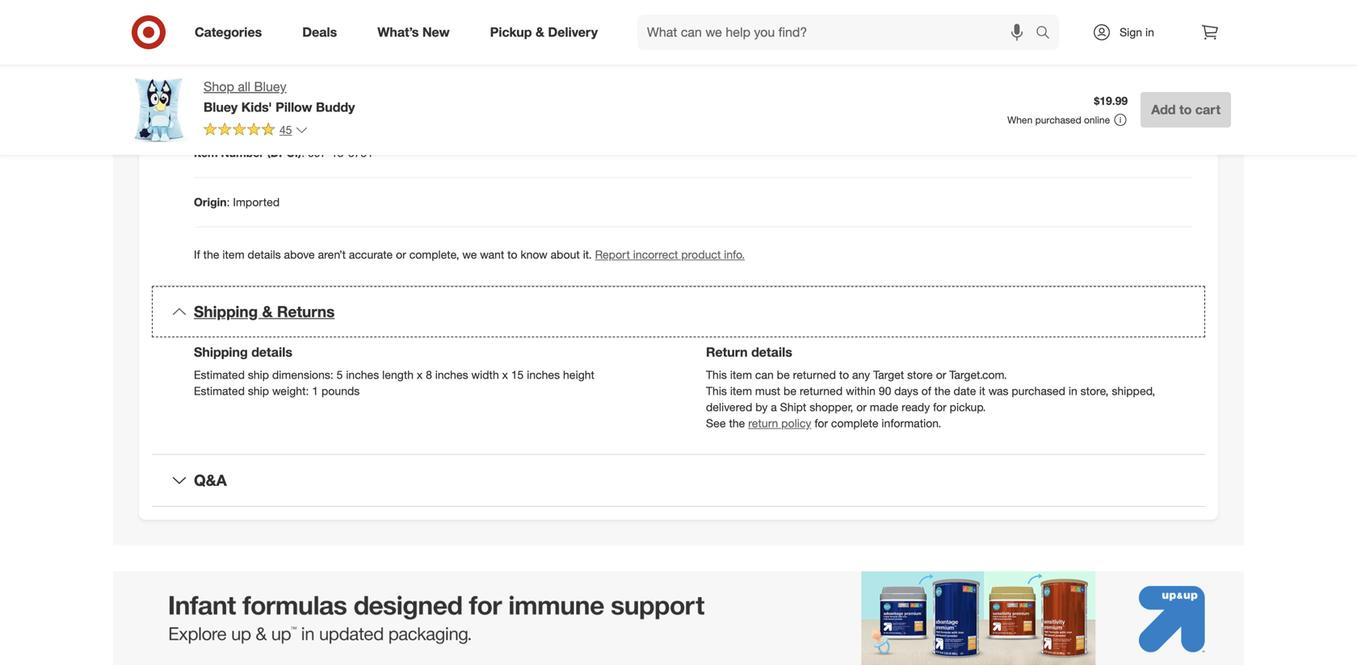 Task type: describe. For each thing, give the bounding box(es) containing it.
0 vertical spatial purchased
[[1035, 114, 1081, 126]]

accurate
[[349, 247, 393, 262]]

width
[[471, 368, 499, 382]]

(dpci)
[[267, 146, 301, 160]]

1 vertical spatial item
[[730, 368, 752, 382]]

upc : 032281187170
[[194, 96, 300, 111]]

of
[[922, 384, 931, 398]]

1 vertical spatial the
[[935, 384, 951, 398]]

2 horizontal spatial :
[[301, 146, 305, 160]]

categories link
[[181, 15, 282, 50]]

imported
[[233, 195, 280, 209]]

product
[[681, 247, 721, 262]]

shipping & returns
[[194, 302, 335, 321]]

0 vertical spatial returned
[[793, 368, 836, 382]]

to inside add to cart button
[[1179, 102, 1192, 118]]

q&a button
[[152, 455, 1205, 507]]

origin
[[194, 195, 227, 209]]

1
[[312, 384, 318, 398]]

0 horizontal spatial or
[[396, 247, 406, 262]]

categories
[[195, 24, 262, 40]]

information.
[[882, 416, 941, 430]]

search button
[[1028, 15, 1067, 53]]

2 vertical spatial item
[[730, 384, 752, 398]]

image of bluey kids' pillow buddy image
[[126, 78, 191, 142]]

it.
[[583, 247, 592, 262]]

details left "above"
[[248, 247, 281, 262]]

item
[[194, 146, 218, 160]]

pickup
[[490, 24, 532, 40]]

1 ship from the top
[[248, 368, 269, 382]]

upc
[[194, 96, 218, 111]]

1 this from the top
[[706, 368, 727, 382]]

dimensions:
[[272, 368, 333, 382]]

& for pickup
[[536, 24, 544, 40]]

was
[[989, 384, 1009, 398]]

3 inches from the left
[[527, 368, 560, 382]]

q&a
[[194, 471, 227, 490]]

advertisement region
[[113, 572, 1244, 666]]

2 this from the top
[[706, 384, 727, 398]]

return
[[748, 416, 778, 430]]

details for return
[[751, 344, 792, 360]]

any
[[852, 368, 870, 382]]

032281187170
[[224, 96, 300, 111]]

8
[[426, 368, 432, 382]]

: for 032281187170
[[218, 96, 221, 111]]

cart
[[1195, 102, 1221, 118]]

kids'
[[241, 99, 272, 115]]

height
[[563, 368, 595, 382]]

when purchased online
[[1007, 114, 1110, 126]]

can
[[755, 368, 774, 382]]

: for imported
[[227, 195, 230, 209]]

0 vertical spatial be
[[777, 368, 790, 382]]

shipt
[[780, 400, 806, 414]]

shop
[[204, 79, 234, 95]]

all
[[238, 79, 250, 95]]

policy
[[781, 416, 811, 430]]

2 inches from the left
[[435, 368, 468, 382]]

target
[[873, 368, 904, 382]]

1 estimated from the top
[[194, 368, 245, 382]]

in inside return details this item can be returned to any target store or target.com. this item must be returned within 90 days of the date it was purchased in store, shipped, delivered by a shipt shopper, or made ready for pickup. see the return policy for complete information.
[[1069, 384, 1077, 398]]

within
[[846, 384, 876, 398]]

15
[[511, 368, 524, 382]]

made
[[870, 400, 899, 414]]

ready
[[902, 400, 930, 414]]

2 ship from the top
[[248, 384, 269, 398]]

online
[[1084, 114, 1110, 126]]

shipped,
[[1112, 384, 1155, 398]]

2 x from the left
[[502, 368, 508, 382]]

days
[[894, 384, 918, 398]]

report incorrect product info. button
[[595, 247, 745, 263]]

$19.99
[[1094, 94, 1128, 108]]

above
[[284, 247, 315, 262]]

weight:
[[272, 384, 309, 398]]

complete,
[[409, 247, 459, 262]]

return policy link
[[748, 416, 811, 430]]

returns
[[277, 302, 335, 321]]

report
[[595, 247, 630, 262]]

about
[[551, 247, 580, 262]]

1 inches from the left
[[346, 368, 379, 382]]

purchased inside return details this item can be returned to any target store or target.com. this item must be returned within 90 days of the date it was purchased in store, shipped, delivered by a shipt shopper, or made ready for pickup. see the return policy for complete information.
[[1012, 384, 1066, 398]]

what's
[[377, 24, 419, 40]]

6751
[[348, 146, 373, 160]]

return
[[706, 344, 748, 360]]

1 horizontal spatial for
[[933, 400, 947, 414]]

pillow
[[276, 99, 312, 115]]

must
[[755, 384, 780, 398]]

deals
[[302, 24, 337, 40]]

aren't
[[318, 247, 346, 262]]

shipping details estimated ship dimensions: 5 inches length x 8 inches width x 15 inches height estimated ship weight: 1 pounds
[[194, 344, 595, 398]]

item number (dpci) : 097-13-6751
[[194, 146, 373, 160]]

5
[[337, 368, 343, 382]]



Task type: locate. For each thing, give the bounding box(es) containing it.
1 vertical spatial ship
[[248, 384, 269, 398]]

2 vertical spatial :
[[227, 195, 230, 209]]

0 vertical spatial &
[[536, 24, 544, 40]]

pickup.
[[950, 400, 986, 414]]

purchased right when
[[1035, 114, 1081, 126]]

pickup & delivery link
[[476, 15, 618, 50]]

add
[[1151, 102, 1176, 118]]

the down delivered
[[729, 416, 745, 430]]

buddy
[[316, 99, 355, 115]]

1 horizontal spatial bluey
[[254, 79, 286, 95]]

or
[[396, 247, 406, 262], [936, 368, 946, 382], [856, 400, 867, 414]]

if the item details above aren't accurate or complete, we want to know about it. report incorrect product info.
[[194, 247, 745, 262]]

: left imported
[[227, 195, 230, 209]]

in left store,
[[1069, 384, 1077, 398]]

pickup & delivery
[[490, 24, 598, 40]]

details up dimensions:
[[251, 344, 292, 360]]

What can we help you find? suggestions appear below search field
[[637, 15, 1040, 50]]

origin : imported
[[194, 195, 280, 209]]

inches right 8
[[435, 368, 468, 382]]

or down the within
[[856, 400, 867, 414]]

purchased right was on the right bottom of the page
[[1012, 384, 1066, 398]]

& left returns
[[262, 302, 273, 321]]

shop all bluey bluey kids' pillow buddy
[[204, 79, 355, 115]]

1 horizontal spatial &
[[536, 24, 544, 40]]

delivered
[[706, 400, 752, 414]]

x
[[417, 368, 423, 382], [502, 368, 508, 382]]

1 vertical spatial returned
[[800, 384, 843, 398]]

bluey down shop
[[204, 99, 238, 115]]

0 horizontal spatial inches
[[346, 368, 379, 382]]

1 vertical spatial :
[[301, 146, 305, 160]]

the right of
[[935, 384, 951, 398]]

the right if
[[203, 247, 219, 262]]

0 vertical spatial or
[[396, 247, 406, 262]]

in right sign
[[1145, 25, 1154, 39]]

0 vertical spatial shipping
[[194, 302, 258, 321]]

this up delivered
[[706, 384, 727, 398]]

1 vertical spatial &
[[262, 302, 273, 321]]

details inside shipping details estimated ship dimensions: 5 inches length x 8 inches width x 15 inches height estimated ship weight: 1 pounds
[[251, 344, 292, 360]]

to right add
[[1179, 102, 1192, 118]]

shipping down if
[[194, 302, 258, 321]]

the
[[203, 247, 219, 262], [935, 384, 951, 398], [729, 416, 745, 430]]

2 estimated from the top
[[194, 384, 245, 398]]

a
[[771, 400, 777, 414]]

to
[[1179, 102, 1192, 118], [507, 247, 517, 262], [839, 368, 849, 382]]

incorrect
[[633, 247, 678, 262]]

x left 15
[[502, 368, 508, 382]]

1 vertical spatial to
[[507, 247, 517, 262]]

: down shop
[[218, 96, 221, 111]]

0 vertical spatial :
[[218, 96, 221, 111]]

to inside return details this item can be returned to any target store or target.com. this item must be returned within 90 days of the date it was purchased in store, shipped, delivered by a shipt shopper, or made ready for pickup. see the return policy for complete information.
[[839, 368, 849, 382]]

bluey
[[254, 79, 286, 95], [204, 99, 238, 115]]

estimated down shipping & returns
[[194, 368, 245, 382]]

1 vertical spatial this
[[706, 384, 727, 398]]

return details this item can be returned to any target store or target.com. this item must be returned within 90 days of the date it was purchased in store, shipped, delivered by a shipt shopper, or made ready for pickup. see the return policy for complete information.
[[706, 344, 1155, 430]]

2 horizontal spatial to
[[1179, 102, 1192, 118]]

when
[[1007, 114, 1033, 126]]

date
[[954, 384, 976, 398]]

2 shipping from the top
[[194, 344, 248, 360]]

deals link
[[289, 15, 357, 50]]

0 vertical spatial estimated
[[194, 368, 245, 382]]

2 horizontal spatial inches
[[527, 368, 560, 382]]

& for shipping
[[262, 302, 273, 321]]

item
[[223, 247, 245, 262], [730, 368, 752, 382], [730, 384, 752, 398]]

1 vertical spatial or
[[936, 368, 946, 382]]

shopper,
[[810, 400, 853, 414]]

2 vertical spatial the
[[729, 416, 745, 430]]

1 horizontal spatial or
[[856, 400, 867, 414]]

1 x from the left
[[417, 368, 423, 382]]

shipping down shipping & returns
[[194, 344, 248, 360]]

0 horizontal spatial x
[[417, 368, 423, 382]]

item right if
[[223, 247, 245, 262]]

details inside return details this item can be returned to any target store or target.com. this item must be returned within 90 days of the date it was purchased in store, shipped, delivered by a shipt shopper, or made ready for pickup. see the return policy for complete information.
[[751, 344, 792, 360]]

2 vertical spatial to
[[839, 368, 849, 382]]

0 vertical spatial item
[[223, 247, 245, 262]]

0 vertical spatial for
[[933, 400, 947, 414]]

this down 'return'
[[706, 368, 727, 382]]

1 vertical spatial estimated
[[194, 384, 245, 398]]

shipping inside dropdown button
[[194, 302, 258, 321]]

sign in link
[[1078, 15, 1179, 50]]

to left the any on the right bottom of page
[[839, 368, 849, 382]]

be right the "can"
[[777, 368, 790, 382]]

complete
[[831, 416, 879, 430]]

info.
[[724, 247, 745, 262]]

what's new link
[[364, 15, 470, 50]]

&
[[536, 24, 544, 40], [262, 302, 273, 321]]

add to cart button
[[1141, 92, 1231, 128]]

0 vertical spatial this
[[706, 368, 727, 382]]

target.com.
[[949, 368, 1007, 382]]

1 horizontal spatial the
[[729, 416, 745, 430]]

1 vertical spatial shipping
[[194, 344, 248, 360]]

1 vertical spatial be
[[784, 384, 797, 398]]

pounds
[[321, 384, 360, 398]]

purchased
[[1035, 114, 1081, 126], [1012, 384, 1066, 398]]

shipping
[[194, 302, 258, 321], [194, 344, 248, 360]]

bluey up 032281187170
[[254, 79, 286, 95]]

0 horizontal spatial in
[[1069, 384, 1077, 398]]

details for shipping
[[251, 344, 292, 360]]

0 horizontal spatial bluey
[[204, 99, 238, 115]]

1 horizontal spatial :
[[227, 195, 230, 209]]

search
[[1028, 26, 1067, 42]]

shipping for shipping details estimated ship dimensions: 5 inches length x 8 inches width x 15 inches height estimated ship weight: 1 pounds
[[194, 344, 248, 360]]

1 horizontal spatial inches
[[435, 368, 468, 382]]

or right accurate
[[396, 247, 406, 262]]

we
[[462, 247, 477, 262]]

1 vertical spatial in
[[1069, 384, 1077, 398]]

1 vertical spatial bluey
[[204, 99, 238, 115]]

estimated
[[194, 368, 245, 382], [194, 384, 245, 398]]

estimated left weight:
[[194, 384, 245, 398]]

2 vertical spatial or
[[856, 400, 867, 414]]

see
[[706, 416, 726, 430]]

or right store
[[936, 368, 946, 382]]

it
[[979, 384, 985, 398]]

097-
[[308, 146, 331, 160]]

for right ready
[[933, 400, 947, 414]]

1 horizontal spatial in
[[1145, 25, 1154, 39]]

0 horizontal spatial :
[[218, 96, 221, 111]]

2 horizontal spatial or
[[936, 368, 946, 382]]

sign
[[1120, 25, 1142, 39]]

new
[[422, 24, 450, 40]]

inches right 15
[[527, 368, 560, 382]]

to right want
[[507, 247, 517, 262]]

details up the "can"
[[751, 344, 792, 360]]

ship
[[248, 368, 269, 382], [248, 384, 269, 398]]

if
[[194, 247, 200, 262]]

1 vertical spatial purchased
[[1012, 384, 1066, 398]]

0 vertical spatial to
[[1179, 102, 1192, 118]]

sign in
[[1120, 25, 1154, 39]]

90
[[879, 384, 891, 398]]

what's new
[[377, 24, 450, 40]]

1 horizontal spatial to
[[839, 368, 849, 382]]

2 horizontal spatial the
[[935, 384, 951, 398]]

: left '097-'
[[301, 146, 305, 160]]

inches right 5
[[346, 368, 379, 382]]

know
[[521, 247, 547, 262]]

0 horizontal spatial &
[[262, 302, 273, 321]]

by
[[756, 400, 768, 414]]

details
[[248, 247, 281, 262], [251, 344, 292, 360], [751, 344, 792, 360]]

0 horizontal spatial for
[[815, 416, 828, 430]]

0 vertical spatial ship
[[248, 368, 269, 382]]

ship left weight:
[[248, 384, 269, 398]]

1 vertical spatial for
[[815, 416, 828, 430]]

ship left dimensions:
[[248, 368, 269, 382]]

0 vertical spatial the
[[203, 247, 219, 262]]

0 vertical spatial in
[[1145, 25, 1154, 39]]

store,
[[1081, 384, 1109, 398]]

length
[[382, 368, 414, 382]]

0 horizontal spatial the
[[203, 247, 219, 262]]

shipping for shipping & returns
[[194, 302, 258, 321]]

& right pickup
[[536, 24, 544, 40]]

45 link
[[204, 122, 308, 140]]

delivery
[[548, 24, 598, 40]]

want
[[480, 247, 504, 262]]

for down shopper,
[[815, 416, 828, 430]]

& inside dropdown button
[[262, 302, 273, 321]]

1 horizontal spatial x
[[502, 368, 508, 382]]

be up shipt
[[784, 384, 797, 398]]

1 shipping from the top
[[194, 302, 258, 321]]

number
[[221, 146, 264, 160]]

x left 8
[[417, 368, 423, 382]]

item up delivered
[[730, 384, 752, 398]]

13-
[[331, 146, 348, 160]]

item left the "can"
[[730, 368, 752, 382]]

45
[[280, 123, 292, 137]]

0 horizontal spatial to
[[507, 247, 517, 262]]

0 vertical spatial bluey
[[254, 79, 286, 95]]

shipping inside shipping details estimated ship dimensions: 5 inches length x 8 inches width x 15 inches height estimated ship weight: 1 pounds
[[194, 344, 248, 360]]

inches
[[346, 368, 379, 382], [435, 368, 468, 382], [527, 368, 560, 382]]



Task type: vqa. For each thing, say whether or not it's contained in the screenshot.
For
yes



